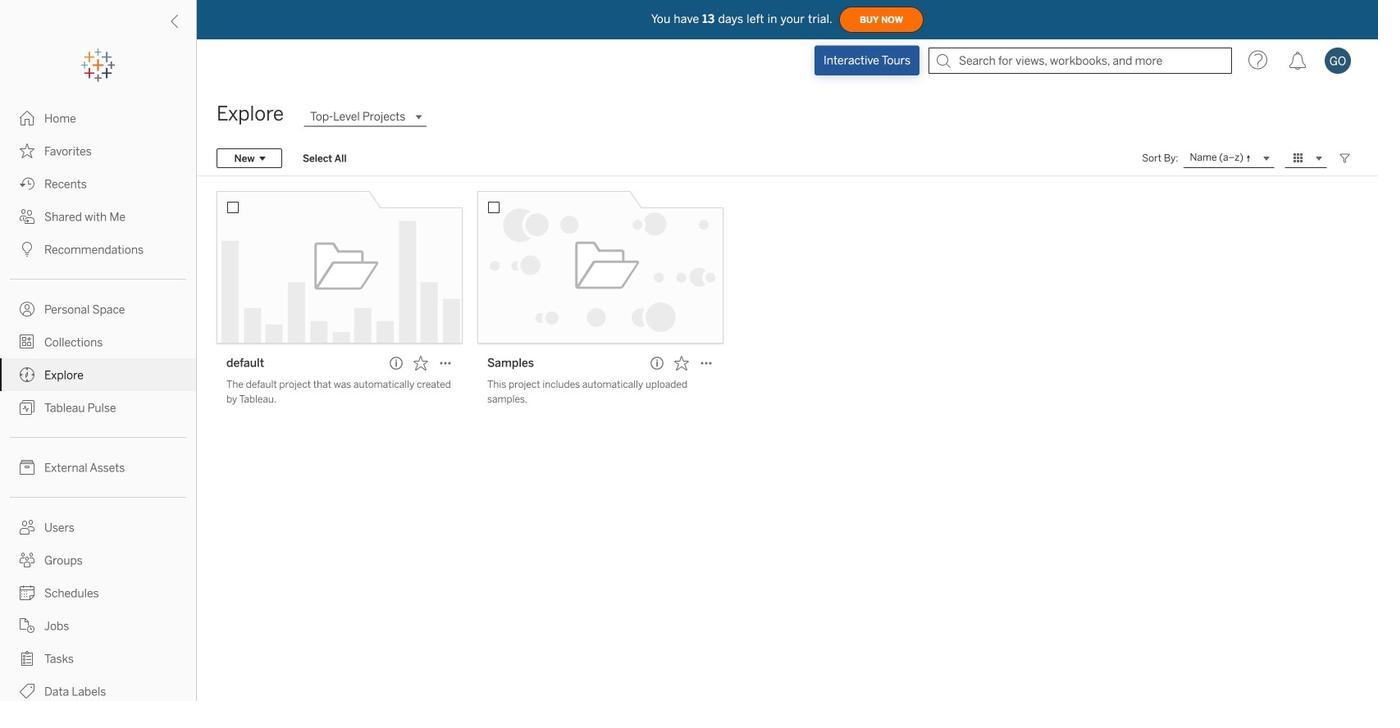 Task type: vqa. For each thing, say whether or not it's contained in the screenshot.
main content
no



Task type: locate. For each thing, give the bounding box(es) containing it.
main navigation. press the up and down arrow keys to access links. element
[[0, 102, 196, 701]]



Task type: describe. For each thing, give the bounding box(es) containing it.
default image
[[217, 191, 463, 344]]

Search for views, workbooks, and more text field
[[929, 48, 1232, 74]]

samples image
[[478, 191, 724, 344]]

navigation panel element
[[0, 49, 196, 701]]

grid view image
[[1291, 151, 1306, 166]]



